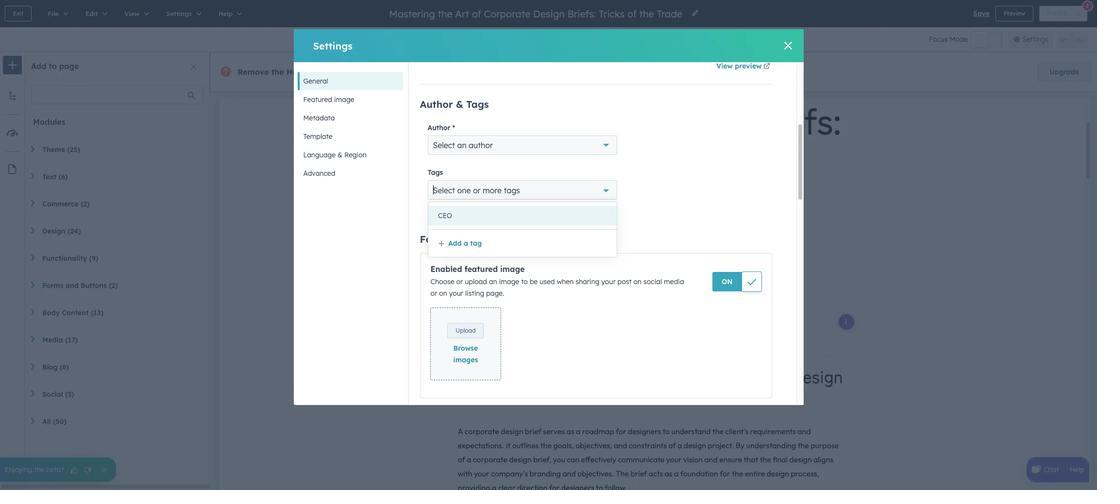 Task type: vqa. For each thing, say whether or not it's contained in the screenshot.
After
no



Task type: describe. For each thing, give the bounding box(es) containing it.
featured
[[465, 264, 498, 274]]

post
[[618, 278, 632, 286]]

exit link
[[5, 6, 32, 21]]

1 horizontal spatial featured
[[420, 233, 464, 246]]

images
[[454, 356, 478, 365]]

logo
[[323, 67, 341, 77]]

on
[[722, 278, 733, 286]]

language & region button
[[298, 146, 403, 164]]

thumbsdown image
[[83, 466, 92, 475]]

publish
[[1048, 10, 1068, 17]]

tag
[[470, 239, 482, 248]]

0 horizontal spatial or
[[431, 289, 437, 298]]

metadata
[[303, 114, 335, 122]]

2 vertical spatial your
[[449, 289, 464, 298]]

0 vertical spatial or
[[473, 186, 481, 195]]

add a tag button
[[438, 238, 482, 249]]

0 vertical spatial your
[[365, 67, 383, 77]]

language
[[303, 151, 336, 159]]

featured image button
[[298, 90, 403, 109]]

featured image inside button
[[303, 95, 355, 104]]

remove
[[238, 67, 269, 77]]

1 vertical spatial your
[[602, 278, 616, 286]]

2
[[1086, 2, 1089, 9]]

focus mode element
[[972, 32, 1003, 47]]

publish button
[[1040, 6, 1076, 21]]

a
[[464, 239, 468, 248]]

from
[[343, 67, 362, 77]]

preview
[[735, 62, 762, 71]]

social
[[644, 278, 662, 286]]

page.
[[486, 289, 505, 298]]

chat
[[1044, 465, 1060, 474]]

advanced button
[[298, 164, 403, 183]]

select for select an author
[[433, 141, 455, 150]]

language & region
[[303, 151, 367, 159]]

upload
[[456, 327, 476, 334]]

Tags field
[[433, 180, 440, 200]]

thumbsup image
[[70, 466, 79, 475]]

remove the hubspot logo from your blog.
[[238, 67, 405, 77]]

add for add to page
[[31, 61, 46, 71]]

to inside enabled featured image choose or upload an image to be used when sharing your post on social media or on your listing page.
[[521, 278, 528, 286]]

metadata button
[[298, 109, 403, 127]]

select an author
[[433, 141, 493, 150]]

template button
[[298, 127, 403, 146]]

view preview link
[[717, 62, 772, 71]]

upload
[[465, 278, 487, 286]]

sharing
[[576, 278, 600, 286]]

image inside button
[[334, 95, 355, 104]]

1 vertical spatial tags
[[428, 168, 443, 177]]

add a tag
[[448, 239, 482, 248]]

an inside enabled featured image choose or upload an image to be used when sharing your post on social media or on your listing page.
[[489, 278, 497, 286]]

settings inside dialog
[[313, 40, 353, 52]]

template
[[303, 132, 333, 141]]

& for language
[[338, 151, 343, 159]]

an inside popup button
[[457, 141, 467, 150]]

close image for settings
[[784, 42, 792, 50]]

0 vertical spatial to
[[49, 61, 57, 71]]

exit
[[13, 10, 23, 17]]

mode
[[950, 35, 968, 44]]

save
[[974, 9, 990, 18]]

dialog containing settings
[[294, 0, 804, 411]]

select one or more tags
[[433, 186, 520, 195]]

preview button
[[996, 6, 1034, 21]]



Task type: locate. For each thing, give the bounding box(es) containing it.
upgrade
[[1050, 68, 1080, 76]]

close image for add to page
[[191, 64, 197, 69]]

help
[[1070, 465, 1085, 474]]

settings down preview button
[[1023, 35, 1049, 44]]

1 vertical spatial add
[[448, 239, 462, 248]]

author for author & tags
[[420, 98, 453, 110]]

settings button
[[1009, 31, 1053, 48]]

1 vertical spatial or
[[457, 278, 463, 286]]

1 horizontal spatial featured image
[[420, 233, 498, 246]]

0 vertical spatial tags
[[467, 98, 489, 110]]

tags
[[467, 98, 489, 110], [428, 168, 443, 177]]

modules
[[33, 117, 65, 127]]

add inside button
[[448, 239, 462, 248]]

blog.
[[385, 67, 405, 77]]

to
[[49, 61, 57, 71], [521, 278, 528, 286]]

enjoying the beta? button
[[0, 458, 116, 482]]

tags up tags field
[[428, 168, 443, 177]]

1 select from the top
[[433, 141, 455, 150]]

on right post
[[634, 278, 642, 286]]

& left region
[[338, 151, 343, 159]]

add left page
[[31, 61, 46, 71]]

author & tags
[[420, 98, 489, 110]]

featured
[[303, 95, 332, 104], [420, 233, 464, 246]]

&
[[456, 98, 464, 110], [338, 151, 343, 159]]

your down choose
[[449, 289, 464, 298]]

featured up metadata
[[303, 95, 332, 104]]

settings
[[1023, 35, 1049, 44], [313, 40, 353, 52]]

the for hubspot
[[271, 67, 284, 77]]

0 vertical spatial author
[[420, 98, 453, 110]]

link opens in a new window image
[[764, 63, 771, 71], [764, 63, 771, 71]]

beta?
[[46, 465, 64, 474]]

Search search field
[[31, 85, 203, 104]]

0 vertical spatial an
[[457, 141, 467, 150]]

featured down the ceo
[[420, 233, 464, 246]]

2 select from the top
[[433, 186, 455, 195]]

your left post
[[602, 278, 616, 286]]

1 vertical spatial the
[[34, 465, 44, 474]]

general button
[[298, 72, 403, 90]]

1 vertical spatial featured
[[420, 233, 464, 246]]

upload button
[[448, 323, 484, 339]]

one
[[457, 186, 471, 195]]

browse
[[454, 344, 478, 353]]

enabled featured image choose or upload an image to be used when sharing your post on social media or on your listing page.
[[431, 264, 684, 298]]

1 horizontal spatial or
[[457, 278, 463, 286]]

on
[[634, 278, 642, 286], [439, 289, 447, 298]]

2 horizontal spatial your
[[602, 278, 616, 286]]

focus
[[929, 35, 948, 44]]

0 horizontal spatial the
[[34, 465, 44, 474]]

hubspot
[[287, 67, 321, 77]]

1 horizontal spatial add
[[448, 239, 462, 248]]

featured image up metadata
[[303, 95, 355, 104]]

1 vertical spatial featured image
[[420, 233, 498, 246]]

0 vertical spatial close image
[[784, 42, 792, 50]]

on down choose
[[439, 289, 447, 298]]

browse images button
[[440, 343, 491, 366]]

your
[[365, 67, 383, 77], [602, 278, 616, 286], [449, 289, 464, 298]]

advanced
[[303, 169, 335, 178]]

an
[[457, 141, 467, 150], [489, 278, 497, 286]]

featured inside button
[[303, 95, 332, 104]]

1 horizontal spatial to
[[521, 278, 528, 286]]

featured image
[[303, 95, 355, 104], [420, 233, 498, 246]]

upgrade link
[[1038, 62, 1092, 82]]

1 horizontal spatial tags
[[467, 98, 489, 110]]

1 horizontal spatial on
[[634, 278, 642, 286]]

0 horizontal spatial to
[[49, 61, 57, 71]]

add to page
[[31, 61, 79, 71]]

2 vertical spatial or
[[431, 289, 437, 298]]

the
[[271, 67, 284, 77], [34, 465, 44, 474]]

0 horizontal spatial your
[[365, 67, 383, 77]]

enjoying the beta?
[[5, 465, 64, 474]]

0 vertical spatial featured image
[[303, 95, 355, 104]]

1 vertical spatial select
[[433, 186, 455, 195]]

0 horizontal spatial add
[[31, 61, 46, 71]]

None field
[[388, 7, 686, 20]]

your right from
[[365, 67, 383, 77]]

select inside popup button
[[433, 141, 455, 150]]

choose
[[431, 278, 455, 286]]

or
[[473, 186, 481, 195], [457, 278, 463, 286], [431, 289, 437, 298]]

add
[[31, 61, 46, 71], [448, 239, 462, 248]]

1 horizontal spatial your
[[449, 289, 464, 298]]

settings inside button
[[1023, 35, 1049, 44]]

to left the be
[[521, 278, 528, 286]]

1 vertical spatial to
[[521, 278, 528, 286]]

1 horizontal spatial an
[[489, 278, 497, 286]]

the for beta?
[[34, 465, 44, 474]]

author
[[420, 98, 453, 110], [428, 124, 451, 132]]

1 horizontal spatial the
[[271, 67, 284, 77]]

browse images
[[454, 344, 478, 365]]

0 horizontal spatial on
[[439, 289, 447, 298]]

an left author on the top left of the page
[[457, 141, 467, 150]]

image
[[334, 95, 355, 104], [467, 233, 498, 246], [500, 264, 525, 274], [499, 278, 520, 286]]

1 vertical spatial close image
[[191, 64, 197, 69]]

listing
[[465, 289, 485, 298]]

0 vertical spatial add
[[31, 61, 46, 71]]

group
[[1057, 31, 1088, 48]]

to left page
[[49, 61, 57, 71]]

more
[[483, 186, 502, 195]]

or left upload
[[457, 278, 463, 286]]

featured image down the ceo
[[420, 233, 498, 246]]

be
[[530, 278, 538, 286]]

& up select an author at the top left of page
[[456, 98, 464, 110]]

1 horizontal spatial &
[[456, 98, 464, 110]]

1 vertical spatial on
[[439, 289, 447, 298]]

page
[[59, 61, 79, 71]]

ceo
[[438, 211, 452, 220]]

general
[[303, 77, 328, 86]]

select for select one or more tags
[[433, 186, 455, 195]]

the right the remove
[[271, 67, 284, 77]]

1 horizontal spatial close image
[[784, 42, 792, 50]]

view preview
[[717, 62, 762, 71]]

0 horizontal spatial close image
[[191, 64, 197, 69]]

0 vertical spatial the
[[271, 67, 284, 77]]

settings up logo
[[313, 40, 353, 52]]

region
[[344, 151, 367, 159]]

tags up author on the top left of the page
[[467, 98, 489, 110]]

the left the beta?
[[34, 465, 44, 474]]

add left the "a"
[[448, 239, 462, 248]]

when
[[557, 278, 574, 286]]

select an author button
[[428, 136, 618, 155]]

publish group
[[1040, 6, 1088, 21]]

the inside button
[[34, 465, 44, 474]]

select left author on the top left of the page
[[433, 141, 455, 150]]

enabled
[[431, 264, 462, 274]]

1 vertical spatial an
[[489, 278, 497, 286]]

0 vertical spatial featured
[[303, 95, 332, 104]]

used
[[540, 278, 555, 286]]

or down choose
[[431, 289, 437, 298]]

close image inside dialog
[[784, 42, 792, 50]]

1 vertical spatial &
[[338, 151, 343, 159]]

0 horizontal spatial featured
[[303, 95, 332, 104]]

2 horizontal spatial or
[[473, 186, 481, 195]]

media
[[664, 278, 684, 286]]

0 horizontal spatial settings
[[313, 40, 353, 52]]

1 horizontal spatial settings
[[1023, 35, 1049, 44]]

preview
[[1004, 10, 1026, 17]]

& for author
[[456, 98, 464, 110]]

0 vertical spatial &
[[456, 98, 464, 110]]

author for author
[[428, 124, 451, 132]]

enjoying
[[5, 465, 32, 474]]

view
[[717, 62, 733, 71]]

add for add a tag
[[448, 239, 462, 248]]

0 vertical spatial select
[[433, 141, 455, 150]]

0 horizontal spatial &
[[338, 151, 343, 159]]

close image
[[784, 42, 792, 50], [191, 64, 197, 69]]

0 vertical spatial on
[[634, 278, 642, 286]]

focus mode
[[929, 35, 968, 44]]

or right the one
[[473, 186, 481, 195]]

select left the one
[[433, 186, 455, 195]]

author
[[469, 141, 493, 150]]

tags
[[504, 186, 520, 195]]

dialog
[[294, 0, 804, 411]]

select
[[433, 141, 455, 150], [433, 186, 455, 195]]

1 vertical spatial author
[[428, 124, 451, 132]]

0 horizontal spatial an
[[457, 141, 467, 150]]

save button
[[974, 8, 990, 19]]

0 horizontal spatial featured image
[[303, 95, 355, 104]]

an up page.
[[489, 278, 497, 286]]

ceo list box
[[429, 202, 617, 229]]

0 horizontal spatial tags
[[428, 168, 443, 177]]

& inside button
[[338, 151, 343, 159]]



